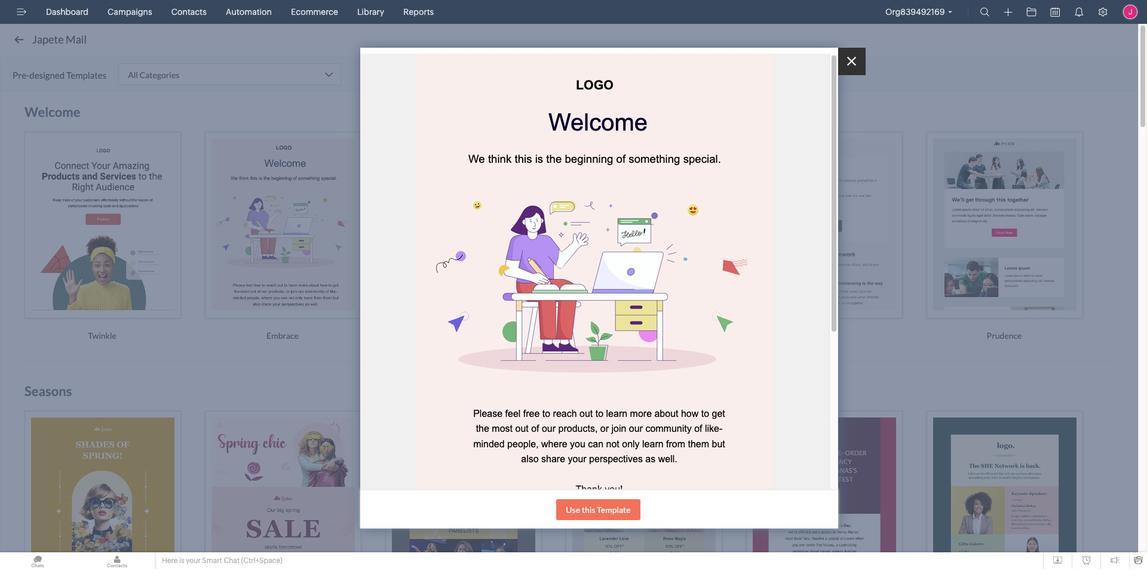 Task type: locate. For each thing, give the bounding box(es) containing it.
automation
[[226, 7, 272, 17]]

reports link
[[399, 0, 439, 24]]

your
[[186, 557, 201, 566]]

notifications image
[[1074, 7, 1084, 17]]

automation link
[[221, 0, 277, 24]]

configure settings image
[[1098, 7, 1108, 17]]

folder image
[[1027, 7, 1036, 17]]

contacts image
[[79, 553, 155, 570]]

quick actions image
[[1004, 8, 1012, 17]]

ecommerce
[[291, 7, 338, 17]]

chats image
[[0, 553, 75, 570]]

contacts link
[[166, 0, 211, 24]]

library
[[357, 7, 384, 17]]

ecommerce link
[[286, 0, 343, 24]]

chat
[[224, 557, 240, 566]]

campaigns
[[108, 7, 152, 17]]

dashboard link
[[41, 0, 93, 24]]



Task type: describe. For each thing, give the bounding box(es) containing it.
org839492169
[[885, 7, 945, 17]]

here is your smart chat (ctrl+space)
[[162, 557, 282, 566]]

contacts
[[171, 7, 207, 17]]

smart
[[202, 557, 222, 566]]

here
[[162, 557, 178, 566]]

dashboard
[[46, 7, 88, 17]]

reports
[[403, 7, 434, 17]]

search image
[[980, 7, 990, 17]]

calendar image
[[1051, 7, 1060, 17]]

campaigns link
[[103, 0, 157, 24]]

is
[[179, 557, 184, 566]]

library link
[[352, 0, 389, 24]]

(ctrl+space)
[[241, 557, 282, 566]]



Task type: vqa. For each thing, say whether or not it's contained in the screenshot.
leftmost Orders
no



